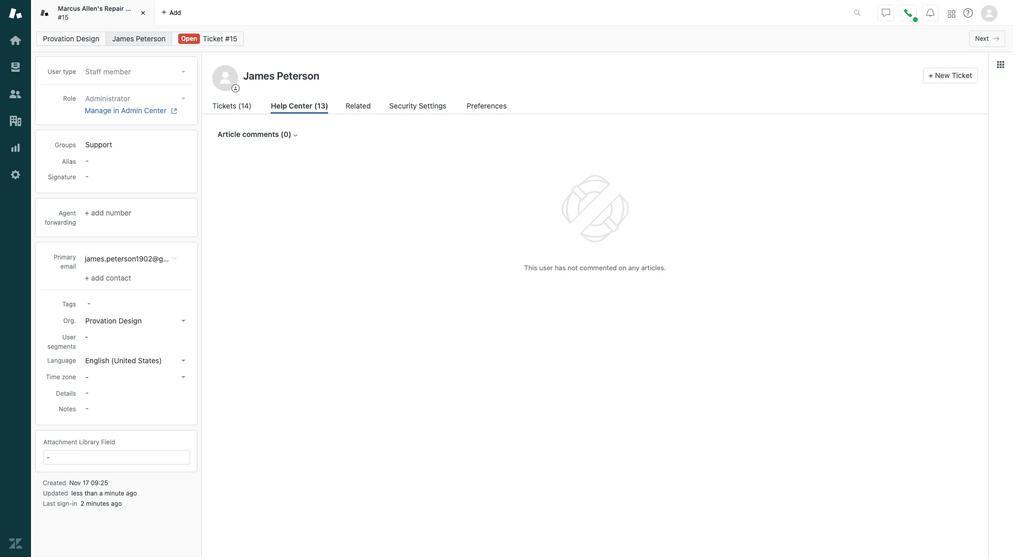 Task type: locate. For each thing, give the bounding box(es) containing it.
design inside secondary element
[[76, 34, 99, 43]]

- right user segments
[[85, 332, 88, 341]]

button displays agent's chat status as invisible. image
[[883, 9, 891, 17]]

+ left new
[[929, 71, 934, 80]]

0 horizontal spatial ago
[[111, 500, 122, 508]]

add left number
[[91, 208, 104, 217]]

ticket right repair
[[126, 5, 144, 12]]

english (united states)
[[85, 356, 162, 365]]

provation design link
[[36, 32, 106, 46]]

help center (13) link
[[271, 100, 328, 114]]

ago down minute
[[111, 500, 122, 508]]

arrow down image inside staff member button
[[181, 71, 186, 73]]

articles.
[[642, 264, 667, 272]]

+ inside button
[[929, 71, 934, 80]]

zendesk products image
[[949, 10, 956, 17]]

tab
[[31, 0, 155, 26]]

primary
[[54, 253, 76, 261]]

user left type
[[48, 68, 61, 75]]

0 vertical spatial add
[[170, 9, 181, 16]]

manage
[[85, 106, 111, 115]]

arrow down image for staff member
[[181, 71, 186, 73]]

ticket right open
[[203, 34, 223, 43]]

on
[[619, 264, 627, 272]]

administrator
[[85, 94, 130, 103]]

2 vertical spatial arrow down image
[[181, 360, 186, 362]]

1 vertical spatial provation
[[85, 316, 117, 325]]

contact
[[106, 273, 131, 282]]

than
[[85, 490, 98, 497]]

arrow down image up manage in admin center link
[[181, 98, 186, 100]]

get started image
[[9, 34, 22, 47]]

0 horizontal spatial design
[[76, 34, 99, 43]]

2 vertical spatial ticket
[[953, 71, 973, 80]]

provation inside provation design link
[[43, 34, 74, 43]]

help center (13)
[[271, 101, 328, 110]]

help
[[271, 101, 287, 110]]

email
[[61, 263, 76, 270]]

-
[[85, 332, 88, 341], [85, 373, 89, 382]]

1 vertical spatial ago
[[111, 500, 122, 508]]

None text field
[[240, 68, 920, 83]]

#15
[[58, 13, 69, 21], [225, 34, 238, 43]]

minute
[[105, 490, 124, 497]]

ticket inside secondary element
[[203, 34, 223, 43]]

2 arrow down image from the top
[[181, 320, 186, 322]]

preferences
[[467, 101, 507, 110]]

1 vertical spatial +
[[85, 208, 89, 217]]

type
[[63, 68, 76, 75]]

1 horizontal spatial ticket
[[203, 34, 223, 43]]

member
[[103, 67, 131, 76]]

3 arrow down image from the top
[[181, 360, 186, 362]]

this user has not commented on any articles.
[[525, 264, 667, 272]]

0 horizontal spatial user
[[48, 68, 61, 75]]

main element
[[0, 0, 31, 557]]

2 arrow down image from the top
[[181, 376, 186, 378]]

0 vertical spatial in
[[113, 106, 119, 115]]

1 vertical spatial user
[[62, 333, 76, 341]]

ticket right new
[[953, 71, 973, 80]]

org.
[[63, 317, 76, 325]]

views image
[[9, 60, 22, 74]]

arrow down image inside english (united states) button
[[181, 360, 186, 362]]

security settings
[[390, 101, 447, 110]]

zone
[[62, 373, 76, 381]]

1 vertical spatial #15
[[225, 34, 238, 43]]

user for user type
[[48, 68, 61, 75]]

arrow down image right states)
[[181, 360, 186, 362]]

related link
[[346, 100, 372, 114]]

marcus allen's repair ticket #15
[[58, 5, 144, 21]]

tab containing marcus allen's repair ticket
[[31, 0, 155, 26]]

0 vertical spatial design
[[76, 34, 99, 43]]

this
[[525, 264, 538, 272]]

open
[[181, 35, 197, 42]]

0 horizontal spatial in
[[72, 500, 77, 508]]

1 horizontal spatial #15
[[225, 34, 238, 43]]

user type
[[48, 68, 76, 75]]

ticket #15
[[203, 34, 238, 43]]

center right admin
[[144, 106, 167, 115]]

nov
[[69, 479, 81, 487]]

in
[[113, 106, 119, 115], [72, 500, 77, 508]]

arrow down image inside administrator button
[[181, 98, 186, 100]]

number
[[106, 208, 131, 217]]

ago right minute
[[126, 490, 137, 497]]

- right zone
[[85, 373, 89, 382]]

settings
[[419, 101, 447, 110]]

article
[[218, 130, 241, 139]]

design down marcus allen's repair ticket #15
[[76, 34, 99, 43]]

1 arrow down image from the top
[[181, 98, 186, 100]]

0 vertical spatial #15
[[58, 13, 69, 21]]

1 vertical spatial provation design
[[85, 316, 142, 325]]

in left 2
[[72, 500, 77, 508]]

manage in admin center link
[[85, 106, 186, 115]]

2 horizontal spatial ticket
[[953, 71, 973, 80]]

user
[[540, 264, 553, 272]]

+ left contact
[[85, 273, 89, 282]]

1 horizontal spatial user
[[62, 333, 76, 341]]

provation right org.
[[85, 316, 117, 325]]

2 vertical spatial +
[[85, 273, 89, 282]]

arrow down image down english (united states) button
[[181, 376, 186, 378]]

arrow down image down - field
[[181, 320, 186, 322]]

arrow down image
[[181, 98, 186, 100], [181, 320, 186, 322], [181, 360, 186, 362]]

library
[[79, 438, 99, 446]]

organizations image
[[9, 114, 22, 128]]

1 vertical spatial in
[[72, 500, 77, 508]]

0 vertical spatial provation design
[[43, 34, 99, 43]]

#15 right open
[[225, 34, 238, 43]]

manage in admin center
[[85, 106, 167, 115]]

1 vertical spatial arrow down image
[[181, 320, 186, 322]]

provation down marcus
[[43, 34, 74, 43]]

marcus
[[58, 5, 80, 12]]

2
[[81, 500, 84, 508]]

provation design down marcus
[[43, 34, 99, 43]]

last
[[43, 500, 55, 508]]

staff member button
[[82, 65, 190, 79]]

has
[[555, 264, 566, 272]]

1 vertical spatial add
[[91, 208, 104, 217]]

article comments (0)
[[218, 130, 292, 139]]

arrow down image inside provation design button
[[181, 320, 186, 322]]

0 horizontal spatial #15
[[58, 13, 69, 21]]

2 vertical spatial add
[[91, 273, 104, 282]]

#15 down marcus
[[58, 13, 69, 21]]

1 arrow down image from the top
[[181, 71, 186, 73]]

0 vertical spatial ticket
[[126, 5, 144, 12]]

center left (13)
[[289, 101, 313, 110]]

in down administrator on the left top
[[113, 106, 119, 115]]

english
[[85, 356, 109, 365]]

+
[[929, 71, 934, 80], [85, 208, 89, 217], [85, 273, 89, 282]]

- field
[[83, 298, 190, 309]]

design down - field
[[119, 316, 142, 325]]

1 vertical spatial arrow down image
[[181, 376, 186, 378]]

1 vertical spatial ticket
[[203, 34, 223, 43]]

center inside "link"
[[289, 101, 313, 110]]

1 vertical spatial design
[[119, 316, 142, 325]]

arrow down image inside '-' button
[[181, 376, 186, 378]]

0 vertical spatial arrow down image
[[181, 98, 186, 100]]

0 vertical spatial arrow down image
[[181, 71, 186, 73]]

provation design inside secondary element
[[43, 34, 99, 43]]

add left contact
[[91, 273, 104, 282]]

0 horizontal spatial ticket
[[126, 5, 144, 12]]

provation design down - field
[[85, 316, 142, 325]]

provation design inside button
[[85, 316, 142, 325]]

0 vertical spatial ago
[[126, 490, 137, 497]]

design
[[76, 34, 99, 43], [119, 316, 142, 325]]

0 horizontal spatial provation
[[43, 34, 74, 43]]

1 horizontal spatial design
[[119, 316, 142, 325]]

ticket inside marcus allen's repair ticket #15
[[126, 5, 144, 12]]

user segments
[[47, 333, 76, 351]]

tags
[[62, 300, 76, 308]]

field
[[101, 438, 115, 446]]

0 vertical spatial user
[[48, 68, 61, 75]]

1 horizontal spatial center
[[289, 101, 313, 110]]

add up open
[[170, 9, 181, 16]]

add for add contact
[[91, 273, 104, 282]]

user inside user segments
[[62, 333, 76, 341]]

+ right agent
[[85, 208, 89, 217]]

ago
[[126, 490, 137, 497], [111, 500, 122, 508]]

design inside button
[[119, 316, 142, 325]]

time zone
[[46, 373, 76, 381]]

arrow down image for provation design
[[181, 320, 186, 322]]

0 vertical spatial provation
[[43, 34, 74, 43]]

security settings link
[[390, 100, 450, 114]]

administrator button
[[82, 92, 190, 106]]

attachment
[[43, 438, 77, 446]]

user
[[48, 68, 61, 75], [62, 333, 76, 341]]

1 horizontal spatial provation
[[85, 316, 117, 325]]

arrow down image
[[181, 71, 186, 73], [181, 376, 186, 378]]

user up segments
[[62, 333, 76, 341]]

comments
[[242, 130, 279, 139]]

add
[[170, 9, 181, 16], [91, 208, 104, 217], [91, 273, 104, 282]]

in inside created nov 17 09:25 updated less than a minute ago last sign-in 2 minutes ago
[[72, 500, 77, 508]]

arrow down image down open
[[181, 71, 186, 73]]

not
[[568, 264, 578, 272]]

center
[[289, 101, 313, 110], [144, 106, 167, 115]]

1 vertical spatial -
[[85, 373, 89, 382]]

0 vertical spatial +
[[929, 71, 934, 80]]

english (united states) button
[[82, 354, 190, 368]]



Task type: describe. For each thing, give the bounding box(es) containing it.
provation inside provation design button
[[85, 316, 117, 325]]

less
[[71, 490, 83, 497]]

get help image
[[964, 8, 974, 18]]

security
[[390, 101, 417, 110]]

+ add contact
[[85, 273, 131, 282]]

tabs tab list
[[31, 0, 844, 26]]

agent
[[59, 209, 76, 217]]

staff member
[[85, 67, 131, 76]]

- button
[[82, 370, 190, 385]]

next
[[976, 35, 990, 42]]

arrow down image for english (united states)
[[181, 360, 186, 362]]

created nov 17 09:25 updated less than a minute ago last sign-in 2 minutes ago
[[43, 479, 137, 508]]

add inside add dropdown button
[[170, 9, 181, 16]]

provation design button
[[82, 314, 190, 328]]

next button
[[970, 31, 1006, 47]]

zendesk image
[[9, 537, 22, 551]]

customers image
[[9, 87, 22, 101]]

17
[[83, 479, 89, 487]]

(0)
[[281, 130, 292, 139]]

secondary element
[[31, 28, 1014, 49]]

09:25
[[91, 479, 108, 487]]

- inside button
[[85, 373, 89, 382]]

staff
[[85, 67, 101, 76]]

close image
[[138, 8, 148, 18]]

+ for + add contact
[[85, 273, 89, 282]]

states)
[[138, 356, 162, 365]]

(united
[[111, 356, 136, 365]]

1 horizontal spatial ago
[[126, 490, 137, 497]]

+ for + add number
[[85, 208, 89, 217]]

james peterson
[[112, 34, 166, 43]]

a
[[99, 490, 103, 497]]

0 horizontal spatial center
[[144, 106, 167, 115]]

admin
[[121, 106, 142, 115]]

notes
[[59, 405, 76, 413]]

updated
[[43, 490, 68, 497]]

support
[[85, 140, 112, 149]]

related
[[346, 101, 371, 110]]

alias
[[62, 158, 76, 165]]

tickets (14)
[[212, 101, 252, 110]]

apps image
[[997, 60, 1006, 69]]

segments
[[47, 343, 76, 351]]

(13)
[[315, 101, 328, 110]]

sign-
[[57, 500, 72, 508]]

details
[[56, 390, 76, 398]]

tickets (14) link
[[212, 100, 254, 114]]

allen's
[[82, 5, 103, 12]]

created
[[43, 479, 66, 487]]

primary email
[[54, 253, 76, 270]]

minutes
[[86, 500, 109, 508]]

0 vertical spatial -
[[85, 332, 88, 341]]

user for user segments
[[62, 333, 76, 341]]

preferences link
[[467, 100, 509, 114]]

peterson
[[136, 34, 166, 43]]

+ add number
[[85, 208, 131, 217]]

#15 inside secondary element
[[225, 34, 238, 43]]

zendesk support image
[[9, 7, 22, 20]]

time
[[46, 373, 60, 381]]

signature
[[48, 173, 76, 181]]

any
[[629, 264, 640, 272]]

new
[[936, 71, 951, 80]]

add for add number
[[91, 208, 104, 217]]

arrow down image for administrator
[[181, 98, 186, 100]]

repair
[[104, 5, 124, 12]]

+ new ticket button
[[924, 68, 979, 83]]

add button
[[155, 0, 187, 25]]

notifications image
[[927, 9, 935, 17]]

agent forwarding
[[45, 209, 76, 226]]

attachment library field
[[43, 438, 115, 446]]

reporting image
[[9, 141, 22, 155]]

1 horizontal spatial in
[[113, 106, 119, 115]]

(14)
[[238, 101, 252, 110]]

arrow down image for -
[[181, 376, 186, 378]]

james
[[112, 34, 134, 43]]

language
[[47, 357, 76, 364]]

admin image
[[9, 168, 22, 181]]

+ for + new ticket
[[929, 71, 934, 80]]

role
[[63, 95, 76, 102]]

forwarding
[[45, 219, 76, 226]]

james.peterson1902@gmail.com
[[85, 254, 193, 263]]

+ new ticket
[[929, 71, 973, 80]]

james peterson link
[[106, 32, 172, 46]]

ticket inside button
[[953, 71, 973, 80]]

commented
[[580, 264, 617, 272]]

tickets
[[212, 101, 237, 110]]

#15 inside marcus allen's repair ticket #15
[[58, 13, 69, 21]]

groups
[[55, 141, 76, 149]]



Task type: vqa. For each thing, say whether or not it's contained in the screenshot.
Filters
no



